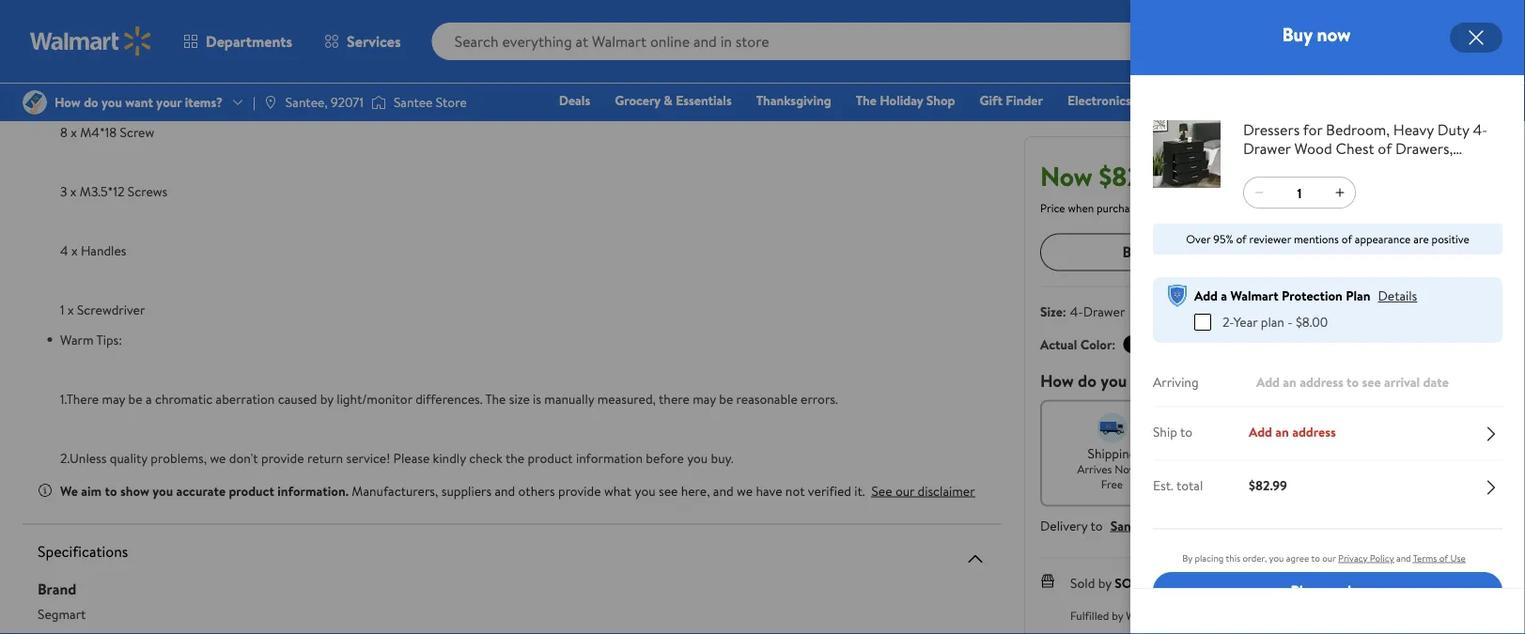 Task type: vqa. For each thing, say whether or not it's contained in the screenshot.
Delivery to Santee, 92071
yes



Task type: locate. For each thing, give the bounding box(es) containing it.
0 horizontal spatial see
[[659, 482, 678, 500]]

0 vertical spatial an
[[1284, 373, 1297, 392]]

you
[[1101, 369, 1128, 392], [687, 449, 708, 467], [153, 482, 173, 500], [635, 482, 656, 500], [1270, 552, 1285, 565]]

2 horizontal spatial of
[[1440, 552, 1449, 565]]

decrease quantity dressers for bedroom, heavy duty 4-drawer wood chest of drawers, modern storage bedroom chest for kids room, black vertical storage cabinet for bathroom, closet, entryway, hallway, nursery, l2027, current quantity 1 image
[[1252, 185, 1267, 200]]

0 vertical spatial screws
[[129, 64, 169, 82]]

add a walmart protection plan details
[[1195, 287, 1418, 305]]

provide right the don't at left
[[261, 449, 304, 467]]

0 vertical spatial product
[[528, 449, 573, 467]]

essentials
[[676, 91, 732, 110]]

address right intent image for pickup
[[1293, 423, 1337, 441]]

gift
[[980, 91, 1003, 110]]

may right there
[[693, 390, 716, 408]]

mentions
[[1294, 231, 1340, 247]]

provide left what
[[558, 482, 601, 500]]

0 vertical spatial 4-
[[77, 5, 90, 23]]

2 available from the left
[[1405, 461, 1447, 477]]

by placing this order, you agree to our privacy policy and terms of use
[[1183, 552, 1466, 565]]

1 vertical spatial see
[[659, 482, 678, 500]]

1 vertical spatial $82.99
[[1249, 476, 1288, 494]]

see
[[1363, 373, 1382, 392], [659, 482, 678, 500]]

0 vertical spatial delivery
[[1391, 444, 1439, 462]]

1 for 1
[[1298, 184, 1302, 202]]

we aim to show you accurate product information. manufacturers, suppliers and others provide what you see here, and we have not verified it. see our disclaimer
[[60, 482, 975, 500]]

1 vertical spatial now
[[1151, 242, 1178, 262]]

$94.45
[[1466, 47, 1494, 60]]

protection
[[1282, 287, 1343, 305]]

0 horizontal spatial be
[[128, 390, 143, 408]]

may right 1.there
[[102, 390, 125, 408]]

0 horizontal spatial delivery
[[1041, 516, 1088, 535]]

m4*18
[[80, 123, 117, 141]]

walmart image
[[30, 26, 152, 56]]

2 vertical spatial by
[[1112, 608, 1124, 624]]

available down date
[[1405, 461, 1447, 477]]

0 horizontal spatial by
[[320, 390, 334, 408]]

screws for 28 x m5*50 screws
[[129, 64, 169, 82]]

to right agree
[[1312, 552, 1321, 565]]

0 horizontal spatial available
[[1254, 461, 1295, 477]]

by for fulfilled
[[1112, 608, 1124, 624]]

not inside pickup not available
[[1232, 461, 1251, 477]]

see
[[872, 482, 893, 500]]

see left here,
[[659, 482, 678, 500]]

agree
[[1287, 552, 1310, 565]]

x right "28"
[[78, 64, 84, 82]]

add an address to see arrival date
[[1257, 373, 1449, 392]]

0 vertical spatial address
[[1300, 373, 1344, 392]]

add to cart button
[[1268, 233, 1487, 271]]

terms
[[1414, 552, 1438, 565]]

1 horizontal spatial we
[[737, 482, 753, 500]]

caused
[[278, 390, 317, 408]]

aim
[[81, 482, 102, 500]]

0 horizontal spatial buy
[[1123, 242, 1147, 262]]

x
[[68, 5, 74, 23], [78, 64, 84, 82], [71, 123, 77, 141], [70, 182, 77, 201], [71, 241, 78, 260], [68, 301, 74, 319]]

add up pickup
[[1249, 423, 1273, 441]]

$82.99
[[1099, 157, 1176, 194], [1249, 476, 1288, 494]]

0 vertical spatial 1
[[60, 5, 64, 23]]

1 horizontal spatial may
[[693, 390, 716, 408]]

selections
[[1430, 300, 1487, 319]]

Walmart Site-Wide search field
[[432, 23, 1201, 60]]

1 vertical spatial an
[[1276, 423, 1290, 441]]

: down size : 4-drawer
[[1112, 335, 1116, 354]]

walmart down soft on the right bottom
[[1127, 608, 1167, 624]]

0 vertical spatial our
[[896, 482, 915, 500]]

dresser
[[135, 5, 179, 23]]

delivery inside delivery not available
[[1391, 444, 1439, 462]]

0 horizontal spatial may
[[102, 390, 125, 408]]

1 for 1 x screwdriver
[[60, 301, 64, 319]]

our inside buy now dialog
[[1323, 552, 1337, 565]]

1 vertical spatial 4-
[[1071, 302, 1084, 320]]

address up add an address
[[1300, 373, 1344, 392]]

0 vertical spatial buy now
[[1283, 21, 1351, 47]]

1 horizontal spatial and
[[713, 482, 734, 500]]

delivery up sold in the right bottom of the page
[[1041, 516, 1088, 535]]

see left arrival
[[1363, 373, 1382, 392]]

now
[[1041, 157, 1093, 194]]

1 vertical spatial 1
[[1298, 184, 1302, 202]]

0 horizontal spatial not
[[1232, 461, 1251, 477]]

drawer for :
[[1084, 302, 1126, 320]]

you left buy.
[[687, 449, 708, 467]]

1 horizontal spatial product
[[528, 449, 573, 467]]

by for sold
[[1099, 574, 1112, 592]]

2 vertical spatial 1
[[60, 301, 64, 319]]

a up 2-
[[1222, 287, 1228, 305]]

1 vertical spatial by
[[1099, 574, 1112, 592]]

errors.
[[801, 390, 838, 408]]

to left cart
[[1371, 242, 1385, 262]]

year
[[1234, 313, 1258, 331]]

0 horizontal spatial drawer
[[90, 5, 132, 23]]

and left the terms
[[1397, 552, 1412, 565]]

a
[[1222, 287, 1228, 305], [146, 390, 152, 408]]

1 horizontal spatial buy
[[1283, 21, 1313, 47]]

walmart+
[[1439, 118, 1495, 136]]

sold
[[1071, 574, 1095, 592]]

brand segmart
[[38, 579, 86, 623]]

1 horizontal spatial by
[[1099, 574, 1112, 592]]

2 be from the left
[[719, 390, 733, 408]]

1 vertical spatial :
[[1112, 335, 1116, 354]]

not inside delivery not available
[[1384, 461, 1403, 477]]

available inside pickup not available
[[1254, 461, 1295, 477]]

fulfilled by walmart
[[1071, 608, 1167, 624]]

thanksgiving
[[756, 91, 832, 110]]

actual
[[1041, 335, 1078, 354]]

1 horizontal spatial drawer
[[1084, 302, 1126, 320]]

shipping arrives nov 17 free
[[1078, 444, 1147, 492]]

be left chromatic
[[128, 390, 143, 408]]

an up add an address
[[1284, 373, 1297, 392]]

add for add to cart
[[1340, 242, 1367, 262]]

add an address link
[[1249, 423, 1337, 441]]

add right mentions
[[1340, 242, 1367, 262]]

1 horizontal spatial a
[[1222, 287, 1228, 305]]

of left the "use"
[[1440, 552, 1449, 565]]

the left size
[[485, 390, 506, 408]]

1.there
[[60, 390, 99, 408]]

Search search field
[[432, 23, 1201, 60]]

your
[[1172, 369, 1204, 392]]

manually
[[545, 390, 595, 408]]

buy now dialog
[[1131, 0, 1526, 635]]

1 horizontal spatial 4-
[[1071, 302, 1084, 320]]

0 vertical spatial we
[[210, 449, 226, 467]]

1 right decrease quantity dressers for bedroom, heavy duty 4-drawer wood chest of drawers, modern storage bedroom chest for kids room, black vertical storage cabinet for bathroom, closet, entryway, hallway, nursery, l2027, current quantity 1 icon on the top of the page
[[1298, 184, 1302, 202]]

2 not from the left
[[1384, 461, 1403, 477]]

4- for x
[[77, 5, 90, 23]]

1 for 1 x 4-drawer dresser
[[60, 5, 64, 23]]

4- right size
[[1071, 302, 1084, 320]]

our right see
[[896, 482, 915, 500]]

available inside delivery not available
[[1405, 461, 1447, 477]]

1 may from the left
[[102, 390, 125, 408]]

an
[[1284, 373, 1297, 392], [1276, 423, 1290, 441]]

1 horizontal spatial :
[[1112, 335, 1116, 354]]

0 horizontal spatial a
[[146, 390, 152, 408]]

appearance
[[1355, 231, 1411, 247]]

plan
[[1261, 313, 1285, 331]]

add inside button
[[1340, 242, 1367, 262]]

by right the caused
[[320, 390, 334, 408]]

price when purchased online
[[1041, 200, 1180, 216]]

thanksgiving link
[[748, 90, 840, 110]]

to
[[1371, 242, 1385, 262], [1347, 373, 1360, 392], [1181, 423, 1193, 441], [105, 482, 117, 500], [1091, 516, 1103, 535], [1312, 552, 1321, 565]]

do
[[1078, 369, 1097, 392]]

x for screwdriver
[[68, 301, 74, 319]]

1 not from the left
[[1232, 461, 1251, 477]]

product right the
[[528, 449, 573, 467]]

grocery & essentials link
[[607, 90, 741, 110]]

0 horizontal spatial 4-
[[77, 5, 90, 23]]

0 horizontal spatial the
[[485, 390, 506, 408]]

information
[[576, 449, 643, 467]]

size
[[1041, 302, 1063, 320]]

the left holiday
[[856, 91, 877, 110]]

you right show
[[153, 482, 173, 500]]

buy
[[1283, 21, 1313, 47], [1123, 242, 1147, 262]]

walmart inside buy now dialog
[[1231, 287, 1279, 305]]

1 horizontal spatial our
[[1323, 552, 1337, 565]]

$82.99 down pickup
[[1249, 476, 1288, 494]]

x right 8
[[71, 123, 77, 141]]

have
[[756, 482, 783, 500]]

0 horizontal spatial walmart
[[1127, 608, 1167, 624]]

be left reasonable
[[719, 390, 733, 408]]

0 vertical spatial now
[[1318, 21, 1351, 47]]

add for add a walmart protection plan details
[[1195, 287, 1218, 305]]

1 vertical spatial buy
[[1123, 242, 1147, 262]]

grocery & essentials
[[615, 91, 732, 110]]

1 horizontal spatial be
[[719, 390, 733, 408]]

not down arrival
[[1384, 461, 1403, 477]]

0 horizontal spatial we
[[210, 449, 226, 467]]

check
[[469, 449, 503, 467]]

1 horizontal spatial see
[[1363, 373, 1382, 392]]

product down the don't at left
[[229, 482, 274, 500]]

x up walmart image
[[68, 5, 74, 23]]

screws right m3.5*12
[[128, 182, 168, 201]]

nov
[[1115, 461, 1135, 477]]

$82.99 up purchased
[[1099, 157, 1176, 194]]

to inside button
[[1371, 242, 1385, 262]]

we
[[210, 449, 226, 467], [737, 482, 753, 500]]

0 vertical spatial provide
[[261, 449, 304, 467]]

we left the don't at left
[[210, 449, 226, 467]]

1 inside buy now dialog
[[1298, 184, 1302, 202]]

1 vertical spatial the
[[485, 390, 506, 408]]

4- for :
[[1071, 302, 1084, 320]]

1 up walmart image
[[60, 5, 64, 23]]

to right aim
[[105, 482, 117, 500]]

be
[[128, 390, 143, 408], [719, 390, 733, 408]]

by right fulfilled
[[1112, 608, 1124, 624]]

a left chromatic
[[146, 390, 152, 408]]

an up pickup
[[1276, 423, 1290, 441]]

1 be from the left
[[128, 390, 143, 408]]

now inside dialog
[[1318, 21, 1351, 47]]

add right item?
[[1257, 373, 1280, 392]]

1 horizontal spatial $82.99
[[1249, 476, 1288, 494]]

not
[[1232, 461, 1251, 477], [1384, 461, 1403, 477]]

and right here,
[[713, 482, 734, 500]]

our left privacy
[[1323, 552, 1337, 565]]

we left have
[[737, 482, 753, 500]]

1 x 4-drawer dresser
[[60, 5, 179, 23]]

0 vertical spatial a
[[1222, 287, 1228, 305]]

1 vertical spatial address
[[1293, 423, 1337, 441]]

8 x m4*18 screw
[[60, 123, 154, 141]]

not down intent image for pickup
[[1232, 461, 1251, 477]]

drawer up color
[[1084, 302, 1126, 320]]

available for pickup
[[1254, 461, 1295, 477]]

1 horizontal spatial buy now
[[1283, 21, 1351, 47]]

address for add an address
[[1293, 423, 1337, 441]]

2.unless quality problems, we don't provide return service! please kindly check the product information before you buy.
[[60, 449, 734, 467]]

of right mentions
[[1342, 231, 1353, 247]]

by right sold in the right bottom of the page
[[1099, 574, 1112, 592]]

2 horizontal spatial by
[[1112, 608, 1124, 624]]

3 x m3.5*12 screws
[[60, 182, 168, 201]]

buy now inside button
[[1123, 242, 1178, 262]]

x right 4
[[71, 241, 78, 260]]

95%
[[1214, 231, 1234, 247]]

0 horizontal spatial buy now
[[1123, 242, 1178, 262]]

1 horizontal spatial walmart
[[1231, 287, 1279, 305]]

specifications image
[[965, 548, 987, 571]]

screws
[[129, 64, 169, 82], [128, 182, 168, 201]]

x up warm
[[68, 301, 74, 319]]

to left 'santee,'
[[1091, 516, 1103, 535]]

1 horizontal spatial not
[[1384, 461, 1403, 477]]

1 vertical spatial walmart
[[1127, 608, 1167, 624]]

0 vertical spatial see
[[1363, 373, 1382, 392]]

add up 2-year plan - $8.00 option
[[1195, 287, 1218, 305]]

0 horizontal spatial and
[[495, 482, 515, 500]]

delivery down arrival
[[1391, 444, 1439, 462]]

a inside buy now dialog
[[1222, 287, 1228, 305]]

an for add an address
[[1276, 423, 1290, 441]]

x right 3
[[70, 182, 77, 201]]

walmart for by
[[1127, 608, 1167, 624]]

ship to
[[1153, 423, 1193, 441]]

and left others
[[495, 482, 515, 500]]

1 vertical spatial drawer
[[1084, 302, 1126, 320]]

delivery
[[1391, 444, 1439, 462], [1041, 516, 1088, 535]]

1 vertical spatial delivery
[[1041, 516, 1088, 535]]

you right what
[[635, 482, 656, 500]]

grocery
[[615, 91, 661, 110]]

0 horizontal spatial our
[[896, 482, 915, 500]]

drawer up walmart image
[[90, 5, 132, 23]]

of right the 95% on the right
[[1237, 231, 1247, 247]]

see inside buy now dialog
[[1363, 373, 1382, 392]]

purchased
[[1097, 200, 1147, 216]]

this
[[1226, 552, 1241, 565]]

0 vertical spatial by
[[320, 390, 334, 408]]

it.
[[855, 482, 865, 500]]

0 vertical spatial $82.99
[[1099, 157, 1176, 194]]

and inside buy now dialog
[[1397, 552, 1412, 565]]

not for delivery
[[1384, 461, 1403, 477]]

0 vertical spatial drawer
[[90, 5, 132, 23]]

0 vertical spatial buy
[[1283, 21, 1313, 47]]

1 vertical spatial we
[[737, 482, 753, 500]]

1 horizontal spatial now
[[1318, 21, 1351, 47]]

available down add an address link
[[1254, 461, 1295, 477]]

1 vertical spatial provide
[[558, 482, 601, 500]]

screws right m5*50
[[129, 64, 169, 82]]

0 horizontal spatial now
[[1151, 242, 1178, 262]]

2 horizontal spatial and
[[1397, 552, 1412, 565]]

: up actual
[[1063, 302, 1067, 320]]

&
[[664, 91, 673, 110]]

holiday
[[880, 91, 924, 110]]

close panel image
[[1466, 26, 1488, 49]]

intent image for shipping image
[[1098, 413, 1128, 443]]

1 horizontal spatial the
[[856, 91, 877, 110]]

1 vertical spatial our
[[1323, 552, 1337, 565]]

1 up warm
[[60, 301, 64, 319]]

1 vertical spatial buy now
[[1123, 242, 1178, 262]]

m3.5*12
[[80, 182, 124, 201]]

walmart up 2-year plan - $8.00 element at the right
[[1231, 287, 1279, 305]]

1 vertical spatial screws
[[128, 182, 168, 201]]

1 horizontal spatial of
[[1342, 231, 1353, 247]]

0 vertical spatial walmart
[[1231, 287, 1279, 305]]

screwdriver
[[77, 301, 145, 319]]

total
[[1177, 476, 1204, 494]]

to right ship
[[1181, 423, 1193, 441]]

4- up walmart image
[[77, 5, 90, 23]]

0 vertical spatial :
[[1063, 302, 1067, 320]]

return
[[307, 449, 343, 467]]

the
[[506, 449, 525, 467]]

1 available from the left
[[1254, 461, 1295, 477]]

1 horizontal spatial delivery
[[1391, 444, 1439, 462]]

1 vertical spatial product
[[229, 482, 274, 500]]

walmart
[[1231, 287, 1279, 305], [1127, 608, 1167, 624]]

handles
[[81, 241, 126, 260]]

you left agree
[[1270, 552, 1285, 565]]

1 horizontal spatial available
[[1405, 461, 1447, 477]]



Task type: describe. For each thing, give the bounding box(es) containing it.
4 x handles
[[60, 241, 126, 260]]

privacy
[[1339, 552, 1368, 565]]

placing
[[1195, 552, 1224, 565]]

shop
[[927, 91, 956, 110]]

santee,
[[1111, 516, 1154, 535]]

delivery not available
[[1384, 444, 1447, 477]]

problems,
[[151, 449, 207, 467]]

details
[[1379, 287, 1418, 305]]

28
[[60, 64, 75, 82]]

buy.
[[711, 449, 734, 467]]

santee, 92071 button
[[1111, 516, 1190, 535]]

over
[[1187, 231, 1211, 247]]

tips:
[[96, 330, 122, 349]]

$199.99
[[1183, 172, 1225, 190]]

policy
[[1370, 552, 1395, 565]]

x for m4*18
[[71, 123, 77, 141]]

arrives
[[1078, 461, 1113, 477]]

is
[[533, 390, 541, 408]]

brand
[[38, 579, 76, 600]]

online
[[1150, 200, 1180, 216]]

want
[[1132, 369, 1168, 392]]

increase quantity dressers for bedroom, heavy duty 4-drawer wood chest of drawers, modern storage bedroom chest for kids room, black vertical storage cabinet for bathroom, closet, entryway, hallway, nursery, l2027, current quantity 1 image
[[1333, 185, 1348, 200]]

not
[[786, 482, 805, 500]]

suppliers
[[442, 482, 492, 500]]

walmart+ link
[[1430, 117, 1503, 137]]

electronics
[[1068, 91, 1132, 110]]

now inside button
[[1151, 242, 1178, 262]]

4
[[60, 241, 68, 260]]

show
[[120, 482, 149, 500]]

shipping
[[1088, 444, 1137, 462]]

see our disclaimer button
[[872, 482, 975, 500]]

1 x screwdriver
[[60, 301, 145, 319]]

2-Year plan - $8.00 checkbox
[[1195, 314, 1212, 331]]

add to cart
[[1340, 242, 1415, 262]]

by
[[1183, 552, 1193, 565]]

and for manufacturers,
[[495, 482, 515, 500]]

differences.
[[416, 390, 483, 408]]

x for m5*50
[[78, 64, 84, 82]]

0 horizontal spatial $82.99
[[1099, 157, 1176, 194]]

you right "do"
[[1101, 369, 1128, 392]]

to left arrival
[[1347, 373, 1360, 392]]

positive
[[1432, 231, 1470, 247]]

2 may from the left
[[693, 390, 716, 408]]

color
[[1081, 335, 1112, 354]]

address for add an address to see arrival date
[[1300, 373, 1344, 392]]

segmart
[[38, 605, 86, 623]]

when
[[1068, 200, 1094, 216]]

m5*50
[[87, 64, 126, 82]]

measured,
[[598, 390, 656, 408]]

gift finder
[[980, 91, 1043, 110]]

details button
[[1379, 287, 1418, 305]]

x for handles
[[71, 241, 78, 260]]

what
[[604, 482, 632, 500]]

actual color :
[[1041, 335, 1116, 354]]

buy now button
[[1041, 233, 1260, 271]]

x for 4-
[[68, 5, 74, 23]]

1 horizontal spatial provide
[[558, 482, 601, 500]]

the holiday shop
[[856, 91, 956, 110]]

don't
[[229, 449, 258, 467]]

free
[[1102, 476, 1124, 492]]

please
[[394, 449, 430, 467]]

ship
[[1153, 423, 1178, 441]]

aberration
[[216, 390, 275, 408]]

buy inside dialog
[[1283, 21, 1313, 47]]

information.
[[278, 482, 349, 500]]

learn more about strikethrough prices image
[[1229, 173, 1244, 188]]

0 horizontal spatial :
[[1063, 302, 1067, 320]]

available for delivery
[[1405, 461, 1447, 477]]

0 horizontal spatial product
[[229, 482, 274, 500]]

add an address
[[1249, 423, 1337, 441]]

how
[[1041, 369, 1074, 392]]

kindly
[[433, 449, 466, 467]]

intent image for pickup image
[[1249, 413, 1279, 443]]

2
[[1484, 21, 1490, 37]]

terms of use link
[[1414, 552, 1466, 565]]

0 horizontal spatial provide
[[261, 449, 304, 467]]

sold by soft inc.
[[1071, 574, 1177, 592]]

screw
[[120, 123, 154, 141]]

delivery for to
[[1041, 516, 1088, 535]]

2-year plan - $8.00 element
[[1195, 313, 1329, 332]]

walmart for a
[[1231, 287, 1279, 305]]

1 vertical spatial a
[[146, 390, 152, 408]]

add for add an address
[[1249, 423, 1273, 441]]

plan
[[1346, 287, 1371, 305]]

screws for 3 x m3.5*12 screws
[[128, 182, 168, 201]]

reviewer
[[1250, 231, 1292, 247]]

and for privacy
[[1397, 552, 1412, 565]]

not for pickup
[[1232, 461, 1251, 477]]

$8.00
[[1296, 313, 1329, 331]]

drawer for x
[[90, 5, 132, 23]]

$82.99 inside buy now dialog
[[1249, 476, 1288, 494]]

accurate
[[176, 482, 226, 500]]

privacy policy link
[[1339, 552, 1395, 565]]

add for add an address to see arrival date
[[1257, 373, 1280, 392]]

price
[[1041, 200, 1066, 216]]

buy inside button
[[1123, 242, 1147, 262]]

over 95% of reviewer mentions of appearance are positive
[[1187, 231, 1470, 247]]

are
[[1414, 231, 1430, 247]]

you inside buy now dialog
[[1270, 552, 1285, 565]]

edit
[[1405, 300, 1427, 319]]

0 vertical spatial the
[[856, 91, 877, 110]]

the holiday shop link
[[848, 90, 964, 110]]

how do you want your item?
[[1041, 369, 1250, 392]]

before
[[646, 449, 684, 467]]

now $82.99
[[1041, 157, 1176, 194]]

date
[[1424, 373, 1449, 392]]

buy now inside dialog
[[1283, 21, 1351, 47]]

warm
[[60, 330, 94, 349]]

inc.
[[1150, 574, 1177, 592]]

0 horizontal spatial of
[[1237, 231, 1247, 247]]

cart
[[1388, 242, 1415, 262]]

an for add an address to see arrival date
[[1284, 373, 1297, 392]]

finder
[[1006, 91, 1043, 110]]

x for m3.5*12
[[70, 182, 77, 201]]

warm tips:
[[60, 330, 122, 349]]

delivery for not
[[1391, 444, 1439, 462]]



